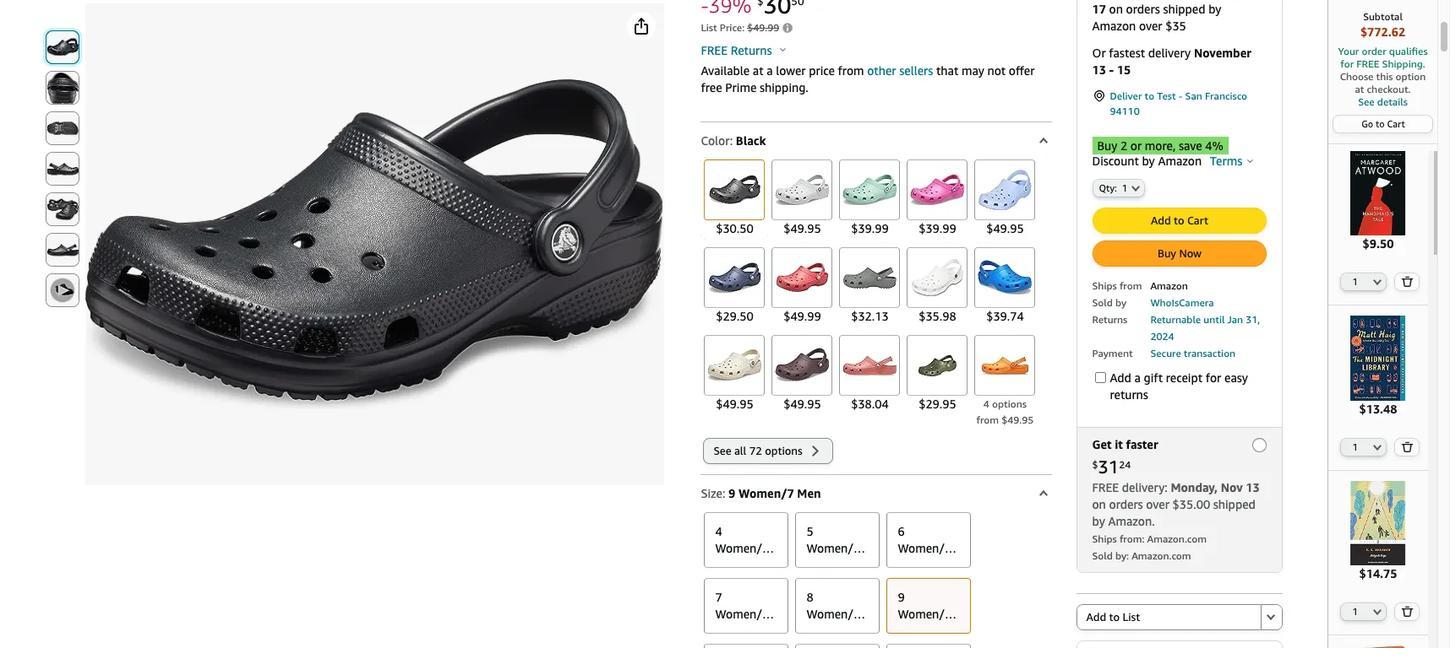 Task type: locate. For each thing, give the bounding box(es) containing it.
free returns button
[[701, 42, 785, 59]]

delete image
[[1401, 277, 1414, 288], [1401, 607, 1414, 618]]

1 left delete image
[[1352, 442, 1358, 453]]

list inside "radio"
[[1122, 611, 1140, 625]]

other
[[867, 63, 896, 78]]

2 $39.99 submit from the left
[[904, 157, 971, 240]]

or
[[1130, 139, 1142, 153]]

1 vertical spatial dropdown image
[[1373, 444, 1382, 451]]

women/7 down see all 72 options submit in the bottom of the page
[[738, 487, 794, 501]]

whoiscamera returns
[[1092, 297, 1214, 327]]

- left san
[[1179, 90, 1183, 102]]

2 delete image from the top
[[1401, 607, 1414, 618]]

$29.50 submit
[[701, 245, 768, 328]]

dropdown image inside add to list option group
[[1266, 615, 1275, 621]]

terro t300b liquid ant killer, 12 bait stations image
[[1336, 646, 1421, 649]]

returns inside whoiscamera returns
[[1092, 314, 1128, 327]]

amazon up fastest
[[1092, 19, 1136, 33]]

1 horizontal spatial buy
[[1158, 247, 1176, 261]]

$39.99 for juice image
[[919, 221, 956, 236]]

by inside the free delivery: monday, nov 13 on orders over $35.00 shipped by amazon. ships from: amazon.com sold by: amazon.com
[[1092, 515, 1105, 529]]

price
[[809, 63, 835, 78]]

9 Women/7 Men submit
[[888, 580, 970, 634]]

2 horizontal spatial add
[[1151, 214, 1171, 228]]

see up go
[[1358, 95, 1375, 108]]

1
[[1122, 183, 1127, 194], [1352, 277, 1358, 288], [1352, 442, 1358, 453], [1352, 607, 1358, 618]]

amazon up whoiscamera
[[1150, 280, 1188, 293]]

women/5
[[715, 608, 769, 622]]

free delivery: monday, nov 13 on orders over $35.00 shipped by amazon. ships from: amazon.com sold by: amazon.com
[[1092, 481, 1260, 563]]

shipped inside on orders shipped by amazon over $35
[[1163, 2, 1205, 16]]

men inside 9 women/7 men
[[898, 625, 921, 639]]

$49.95 submit
[[768, 157, 836, 240], [971, 157, 1039, 240], [701, 333, 768, 416], [768, 333, 836, 416]]

1 horizontal spatial 13
[[1246, 481, 1260, 496]]

1 vertical spatial ships
[[1092, 534, 1117, 546]]

1 vertical spatial at
[[1355, 83, 1364, 95]]

delete image up 'the midnight library: a gma book club pick (a novel)' image at the right of the page
[[1401, 277, 1414, 288]]

8 Women/6 Men submit
[[796, 580, 879, 634]]

0 horizontal spatial list
[[701, 22, 717, 34]]

list
[[701, 22, 717, 34], [1122, 611, 1140, 625]]

$38.04
[[851, 397, 889, 412]]

0 horizontal spatial buy
[[1097, 139, 1117, 153]]

0 vertical spatial for
[[1340, 57, 1354, 70]]

1 horizontal spatial for
[[1340, 57, 1354, 70]]

0 vertical spatial see
[[1358, 95, 1375, 108]]

add inside "add a gift receipt for easy returns"
[[1110, 371, 1131, 386]]

9 inside 9 women/7 men
[[898, 591, 905, 605]]

shipping.
[[1382, 57, 1425, 70]]

from right 'price'
[[838, 63, 864, 78]]

$49.95 for dark cherry image
[[783, 397, 821, 412]]

0 horizontal spatial dropdown image
[[1266, 615, 1275, 621]]

1 horizontal spatial 4
[[983, 398, 989, 411]]

2 vertical spatial dropdown image
[[1373, 609, 1382, 616]]

list left price:
[[701, 22, 717, 34]]

0 vertical spatial popover image
[[780, 47, 785, 52]]

1 vertical spatial amazon.com
[[1132, 550, 1191, 563]]

13
[[1092, 63, 1106, 77], [1246, 481, 1260, 496]]

on down 31
[[1092, 498, 1106, 512]]

malgudi days (penguin classics) image
[[1336, 481, 1421, 566]]

over left the $35
[[1139, 19, 1162, 33]]

1 vertical spatial returns
[[1092, 314, 1128, 327]]

9
[[728, 487, 735, 501], [898, 591, 905, 605]]

$49.99 left learn more about amazon pricing and savings image
[[747, 22, 779, 34]]

orders
[[1126, 2, 1160, 16], [1109, 498, 1143, 512]]

for left easy
[[1206, 371, 1221, 386]]

orders up or fastest delivery
[[1126, 2, 1160, 16]]

1 $39.99 from the left
[[851, 221, 889, 236]]

1 horizontal spatial free
[[1092, 481, 1119, 496]]

popover image inside terms button
[[1247, 159, 1253, 163]]

0 vertical spatial women/7
[[738, 487, 794, 501]]

sold up 'payment'
[[1092, 297, 1113, 310]]

men
[[797, 487, 821, 501], [715, 559, 738, 573], [807, 559, 830, 573], [898, 559, 921, 573], [715, 625, 738, 639], [807, 625, 830, 639], [898, 625, 921, 639]]

1 horizontal spatial $49.99
[[783, 309, 821, 324]]

1 vertical spatial for
[[1206, 371, 1221, 386]]

$35.98
[[919, 309, 956, 324]]

0 vertical spatial at
[[753, 63, 764, 78]]

over inside the free delivery: monday, nov 13 on orders over $35.00 shipped by amazon. ships from: amazon.com sold by: amazon.com
[[1146, 498, 1169, 512]]

1 up terro t300b liquid ant killer, 12 bait stations image
[[1352, 607, 1358, 618]]

1 horizontal spatial options
[[992, 398, 1027, 411]]

13 right nov
[[1246, 481, 1260, 496]]

amazon.com
[[1147, 534, 1207, 546], [1132, 550, 1191, 563]]

8
[[807, 591, 813, 605]]

- left 15 on the top of page
[[1109, 63, 1114, 77]]

free inside the free delivery: monday, nov 13 on orders over $35.00 shipped by amazon. ships from: amazon.com sold by: amazon.com
[[1092, 481, 1119, 496]]

san
[[1185, 90, 1202, 102]]

0 vertical spatial ships
[[1092, 280, 1117, 293]]

1 vertical spatial delete image
[[1401, 607, 1414, 618]]

popover image inside free returns button
[[780, 47, 785, 52]]

delete image
[[1401, 442, 1414, 453]]

by up november
[[1209, 2, 1221, 16]]

subtotal $772.62
[[1360, 10, 1405, 39]]

1 horizontal spatial add
[[1110, 371, 1131, 386]]

men for 9 women/7 men
[[898, 625, 921, 639]]

shipped down nov
[[1213, 498, 1256, 512]]

from inside ships from amazon sold by
[[1120, 280, 1142, 293]]

1 delete image from the top
[[1401, 277, 1414, 288]]

0 vertical spatial 13
[[1092, 63, 1106, 77]]

men down women/5
[[715, 625, 738, 639]]

2
[[1120, 139, 1127, 153]]

4 inside 4 options from $49.95
[[983, 398, 989, 411]]

2 sold from the top
[[1092, 550, 1113, 563]]

men inside 5 women/3 men
[[807, 559, 830, 573]]

$49.95 down orange zing image
[[1001, 414, 1034, 427]]

$49.95 submit down $29.50
[[701, 333, 768, 416]]

2 $39.99 from the left
[[919, 221, 956, 236]]

a left gift
[[1134, 371, 1141, 386]]

by inside on orders shipped by amazon over $35
[[1209, 2, 1221, 16]]

get
[[1092, 438, 1112, 452]]

dropdown image up terro t300b liquid ant killer, 12 bait stations image
[[1373, 609, 1382, 616]]

dropdown image right qty: 1
[[1132, 185, 1140, 192]]

qty: 1
[[1099, 183, 1127, 194]]

$49.95 submit right bone image
[[768, 333, 836, 416]]

2 horizontal spatial from
[[1120, 280, 1142, 293]]

option
[[1396, 70, 1426, 83]]

from down orange zing image
[[976, 414, 999, 427]]

subtotal
[[1363, 10, 1403, 23]]

shipping.
[[760, 80, 809, 95]]

popover image down learn more about amazon pricing and savings image
[[780, 47, 785, 52]]

jade stone image
[[843, 163, 897, 217]]

buy left 2
[[1097, 139, 1117, 153]]

0 vertical spatial sold
[[1092, 297, 1113, 310]]

0 horizontal spatial options
[[765, 445, 802, 458]]

1 horizontal spatial returns
[[1092, 314, 1128, 327]]

4 options from $49.95 submit
[[971, 333, 1039, 431]]

13 inside the free delivery: monday, nov 13 on orders over $35.00 shipped by amazon. ships from: amazon.com sold by: amazon.com
[[1246, 481, 1260, 496]]

0 vertical spatial -
[[1109, 63, 1114, 77]]

0 horizontal spatial cart
[[1187, 214, 1208, 228]]

at up prime
[[753, 63, 764, 78]]

see left "all" at the right
[[714, 445, 731, 458]]

shipped
[[1163, 2, 1205, 16], [1213, 498, 1256, 512]]

san francisco 94110‌
[[1110, 90, 1247, 117]]

at left this
[[1355, 83, 1364, 95]]

$39.99 for 'jade stone' image
[[851, 221, 889, 236]]

men down 'women/4'
[[898, 559, 921, 573]]

-
[[1109, 63, 1114, 77], [1179, 90, 1183, 102]]

to left "test"
[[1145, 90, 1154, 102]]

orders inside the free delivery: monday, nov 13 on orders over $35.00 shipped by amazon. ships from: amazon.com sold by: amazon.com
[[1109, 498, 1143, 512]]

1 horizontal spatial $39.99
[[919, 221, 956, 236]]

0 horizontal spatial 13
[[1092, 63, 1106, 77]]

$49.99 down pepper image
[[783, 309, 821, 324]]

shipped inside the free delivery: monday, nov 13 on orders over $35.00 shipped by amazon. ships from: amazon.com sold by: amazon.com
[[1213, 498, 1256, 512]]

0 vertical spatial shipped
[[1163, 2, 1205, 16]]

1 vertical spatial 4
[[715, 525, 722, 539]]

order
[[1362, 45, 1386, 57]]

from up whoiscamera returns
[[1120, 280, 1142, 293]]

free inside button
[[701, 43, 728, 57]]

0 vertical spatial from
[[838, 63, 864, 78]]

popover image for terms
[[1247, 159, 1253, 163]]

popover image
[[780, 47, 785, 52], [1247, 159, 1253, 163]]

for left "order"
[[1340, 57, 1354, 70]]

for
[[1340, 57, 1354, 70], [1206, 371, 1221, 386]]

$29.95
[[919, 397, 956, 412]]

None submit
[[46, 31, 78, 63], [46, 72, 78, 104], [46, 112, 78, 144], [46, 153, 78, 185], [46, 194, 78, 226], [46, 234, 78, 266], [1395, 274, 1419, 291], [46, 275, 78, 307], [1395, 439, 1419, 456], [1395, 604, 1419, 621], [1261, 606, 1281, 631], [705, 646, 788, 649], [796, 646, 879, 649], [888, 646, 970, 649], [46, 31, 78, 63], [46, 72, 78, 104], [46, 112, 78, 144], [46, 153, 78, 185], [46, 194, 78, 226], [46, 234, 78, 266], [1395, 274, 1419, 291], [46, 275, 78, 307], [1395, 439, 1419, 456], [1395, 604, 1419, 621], [1261, 606, 1281, 631], [705, 646, 788, 649], [796, 646, 879, 649], [888, 646, 970, 649]]

delete image up terro t300b liquid ant killer, 12 bait stations image
[[1401, 607, 1414, 618]]

shipped up the $35
[[1163, 2, 1205, 16]]

$49.95 submit for dark cherry image
[[768, 333, 836, 416]]

None radio
[[1260, 605, 1282, 632]]

slate grey image
[[843, 251, 897, 305]]

0 horizontal spatial returns
[[731, 43, 772, 57]]

options
[[992, 398, 1027, 411], [765, 445, 802, 458]]

list down 'by:'
[[1122, 611, 1140, 625]]

0 vertical spatial over
[[1139, 19, 1162, 33]]

- inside november 13 - 15
[[1109, 63, 1114, 77]]

available
[[701, 63, 750, 78]]

amazon
[[1092, 19, 1136, 33], [1158, 154, 1202, 168], [1150, 280, 1188, 293]]

4 up women/2
[[715, 525, 722, 539]]

returns up 'payment'
[[1092, 314, 1128, 327]]

0 vertical spatial 4
[[983, 398, 989, 411]]

buy
[[1097, 139, 1117, 153], [1158, 247, 1176, 261]]

4 for options
[[983, 398, 989, 411]]

men inside 7 women/5 men
[[715, 625, 738, 639]]

0 vertical spatial a
[[767, 63, 773, 78]]

0 horizontal spatial a
[[767, 63, 773, 78]]

1 ships from the top
[[1092, 280, 1117, 293]]

dropdown image
[[1132, 185, 1140, 192], [1373, 444, 1382, 451], [1373, 609, 1382, 616]]

$49.95 down moon jelly image
[[986, 221, 1024, 236]]

2 vertical spatial from
[[976, 414, 999, 427]]

free inside your order qualifies for free shipping. choose this option at checkout. see details
[[1356, 57, 1379, 70]]

$49.99
[[747, 22, 779, 34], [783, 309, 821, 324]]

$39.99 down juice image
[[919, 221, 956, 236]]

buy 2 or more, save 4%
[[1097, 139, 1223, 153]]

$39.99 down 'jade stone' image
[[851, 221, 889, 236]]

over inside on orders shipped by amazon over $35
[[1139, 19, 1162, 33]]

qualifies
[[1389, 45, 1428, 57]]

radio inactive image
[[1252, 439, 1266, 453]]

$39.99 submit for juice image
[[904, 157, 971, 240]]

1 right 'qty:'
[[1122, 183, 1127, 194]]

$49.95 for moon jelly image
[[986, 221, 1024, 236]]

0 horizontal spatial for
[[1206, 371, 1221, 386]]

$49.95 for bone image
[[716, 397, 753, 412]]

dropdown image for $14.75
[[1373, 609, 1382, 616]]

1 vertical spatial 9
[[898, 591, 905, 605]]

to for go to cart
[[1376, 118, 1385, 129]]

orders up amazon.
[[1109, 498, 1143, 512]]

0 vertical spatial $49.99
[[747, 22, 779, 34]]

not
[[987, 63, 1006, 78]]

men down the women/3
[[807, 559, 830, 573]]

$49.95 down dark cherry image
[[783, 397, 821, 412]]

whoiscamera
[[1150, 297, 1214, 310]]

0 vertical spatial buy
[[1097, 139, 1117, 153]]

dropdown image left delete image
[[1373, 444, 1382, 451]]

women/7 down 6 women/4 men
[[898, 608, 952, 622]]

men down women/6
[[807, 625, 830, 639]]

buy now
[[1158, 247, 1202, 261]]

1 vertical spatial a
[[1134, 371, 1141, 386]]

ships from amazon sold by
[[1092, 280, 1188, 310]]

1 vertical spatial on
[[1092, 498, 1106, 512]]

$49.99 submit
[[768, 245, 836, 328]]

7 Women/5 Men submit
[[705, 580, 788, 634]]

$49.95 submit left 'jade stone' image
[[768, 157, 836, 240]]

sold left 'by:'
[[1092, 550, 1113, 563]]

4 women/2 men
[[715, 525, 769, 573]]

$39.99
[[851, 221, 889, 236], [919, 221, 956, 236]]

$49.95 down atmosphere image
[[783, 221, 821, 236]]

31,
[[1246, 314, 1260, 327]]

1 horizontal spatial cart
[[1387, 118, 1405, 129]]

1 for $13.48
[[1352, 442, 1358, 453]]

1 vertical spatial 13
[[1246, 481, 1260, 496]]

0 horizontal spatial $39.99
[[851, 221, 889, 236]]

ships inside ships from amazon sold by
[[1092, 280, 1117, 293]]

delete image for $14.75
[[1401, 607, 1414, 618]]

buy left now
[[1158, 247, 1176, 261]]

$49.95 submit right juice image
[[971, 157, 1039, 240]]

men down women/2
[[715, 559, 738, 573]]

by left amazon.
[[1092, 515, 1105, 529]]

at inside your order qualifies for free shipping. choose this option at checkout. see details
[[1355, 83, 1364, 95]]

orders inside on orders shipped by amazon over $35
[[1126, 2, 1160, 16]]

9 down 6 women/4 men
[[898, 591, 905, 605]]

1 horizontal spatial women/7
[[898, 608, 952, 622]]

1 vertical spatial see
[[714, 445, 731, 458]]

free for free delivery: monday, nov 13 on orders over $35.00 shipped by amazon. ships from: amazon.com sold by: amazon.com
[[1092, 481, 1119, 496]]

on orders shipped by amazon over $35
[[1092, 2, 1221, 33]]

ships up whoiscamera returns
[[1092, 280, 1117, 293]]

1 for $9.50
[[1352, 277, 1358, 288]]

options right 72
[[765, 445, 802, 458]]

1 vertical spatial buy
[[1158, 247, 1176, 261]]

blue bolt image
[[978, 251, 1032, 305]]

1 vertical spatial shipped
[[1213, 498, 1256, 512]]

4 down orange zing image
[[983, 398, 989, 411]]

the handmaid&#39;s tale image
[[1336, 151, 1421, 236]]

0 vertical spatial orders
[[1126, 2, 1160, 16]]

returnable until jan 31, 2024 button
[[1150, 312, 1260, 343]]

2 vertical spatial amazon
[[1150, 280, 1188, 293]]

returnable until jan 31, 2024 payment
[[1092, 314, 1260, 360]]

4 options from $49.95
[[976, 398, 1034, 427]]

men inside 6 women/4 men
[[898, 559, 921, 573]]

moon jelly image
[[978, 163, 1032, 217]]

free
[[701, 43, 728, 57], [1356, 57, 1379, 70], [1092, 481, 1119, 496]]

0 vertical spatial list
[[701, 22, 717, 34]]

$
[[1092, 459, 1098, 472]]

orange zing image
[[978, 339, 1032, 393]]

$49.95 down bone image
[[716, 397, 753, 412]]

buy for buy now
[[1158, 247, 1176, 261]]

options down orange zing image
[[992, 398, 1027, 411]]

5
[[807, 525, 813, 539]]

free returns
[[701, 43, 775, 57]]

1 vertical spatial orders
[[1109, 498, 1143, 512]]

1 vertical spatial from
[[1120, 280, 1142, 293]]

1 horizontal spatial popover image
[[1247, 159, 1253, 163]]

$32.13 submit
[[836, 245, 904, 328]]

see inside your order qualifies for free shipping. choose this option at checkout. see details
[[1358, 95, 1375, 108]]

0 vertical spatial returns
[[731, 43, 772, 57]]

over
[[1139, 19, 1162, 33], [1146, 498, 1169, 512]]

6 women/4 men
[[898, 525, 952, 573]]

sold inside the free delivery: monday, nov 13 on orders over $35.00 shipped by amazon. ships from: amazon.com sold by: amazon.com
[[1092, 550, 1113, 563]]

1 vertical spatial sold
[[1092, 550, 1113, 563]]

popover image right terms
[[1247, 159, 1253, 163]]

0 horizontal spatial free
[[701, 43, 728, 57]]

0 horizontal spatial 9
[[728, 487, 735, 501]]

1 vertical spatial cart
[[1187, 214, 1208, 228]]

jan
[[1227, 314, 1243, 327]]

or fastest delivery
[[1092, 46, 1194, 60]]

men for 5 women/3 men
[[807, 559, 830, 573]]

returns down list price: $49.99
[[731, 43, 772, 57]]

black image
[[708, 163, 762, 217]]

$30.50
[[716, 221, 753, 236]]

add inside add to list "radio"
[[1086, 611, 1106, 625]]

dropdown image
[[1373, 279, 1382, 286], [1266, 615, 1275, 621]]

0 vertical spatial add
[[1151, 214, 1171, 228]]

ships up 'by:'
[[1092, 534, 1117, 546]]

$35.98 submit
[[904, 245, 971, 328]]

1 vertical spatial dropdown image
[[1266, 615, 1275, 621]]

1 horizontal spatial dropdown image
[[1373, 279, 1382, 286]]

0 horizontal spatial shipped
[[1163, 2, 1205, 16]]

to down 'by:'
[[1109, 611, 1120, 625]]

by
[[1209, 2, 1221, 16], [1142, 154, 1155, 168], [1115, 297, 1126, 310], [1092, 515, 1105, 529]]

to right go
[[1376, 118, 1385, 129]]

0 vertical spatial amazon
[[1092, 19, 1136, 33]]

2 horizontal spatial free
[[1356, 57, 1379, 70]]

0 horizontal spatial popover image
[[780, 47, 785, 52]]

0 vertical spatial delete image
[[1401, 277, 1414, 288]]

1 horizontal spatial from
[[976, 414, 999, 427]]

13 down or on the right of the page
[[1092, 63, 1106, 77]]

returns inside button
[[731, 43, 772, 57]]

$39.99 submit
[[836, 157, 904, 240], [904, 157, 971, 240]]

4 for women/2
[[715, 525, 722, 539]]

choose
[[1340, 70, 1374, 83]]

amazon.com down $35.00
[[1147, 534, 1207, 546]]

to up buy now
[[1174, 214, 1184, 228]]

men inside 4 women/2 men
[[715, 559, 738, 573]]

add
[[1151, 214, 1171, 228], [1110, 371, 1131, 386], [1086, 611, 1106, 625]]

1 vertical spatial -
[[1179, 90, 1183, 102]]

1 horizontal spatial a
[[1134, 371, 1141, 386]]

over down the delivery:
[[1146, 498, 1169, 512]]

6 Women/4 Men submit
[[888, 514, 970, 568]]

1 horizontal spatial 9
[[898, 591, 905, 605]]

1 horizontal spatial list
[[1122, 611, 1140, 625]]

sold
[[1092, 297, 1113, 310], [1092, 550, 1113, 563]]

women/2
[[715, 542, 769, 556]]

by down more,
[[1142, 154, 1155, 168]]

Buy Now submit
[[1093, 242, 1265, 267]]

to inside "radio"
[[1109, 611, 1120, 625]]

1 vertical spatial over
[[1146, 498, 1169, 512]]

cart down details
[[1387, 118, 1405, 129]]

dropdown image for $13.48
[[1373, 444, 1382, 451]]

$39.99 submit left moon jelly image
[[904, 157, 971, 240]]

delete image for $9.50
[[1401, 277, 1414, 288]]

$32.13
[[851, 309, 889, 324]]

on up fastest
[[1109, 2, 1123, 16]]

1 $39.99 submit from the left
[[836, 157, 904, 240]]

0 horizontal spatial on
[[1092, 498, 1106, 512]]

0 horizontal spatial add
[[1086, 611, 1106, 625]]

$39.99 submit left juice image
[[836, 157, 904, 240]]

men for 8 women/6 men
[[807, 625, 830, 639]]

returnable
[[1150, 314, 1201, 327]]

amazon inside ships from amazon sold by
[[1150, 280, 1188, 293]]

discount
[[1092, 154, 1139, 168]]

cart up now
[[1187, 214, 1208, 228]]

crocs unisex-adult classic clogs image
[[85, 79, 664, 410]]

0 vertical spatial cart
[[1387, 118, 1405, 129]]

1 sold from the top
[[1092, 297, 1113, 310]]

1 horizontal spatial on
[[1109, 2, 1123, 16]]

1 horizontal spatial see
[[1358, 95, 1375, 108]]

4 inside 4 women/2 men
[[715, 525, 722, 539]]

delivery:
[[1122, 481, 1168, 496]]

0 horizontal spatial 4
[[715, 525, 722, 539]]

1 vertical spatial amazon
[[1158, 154, 1202, 168]]

dark cherry image
[[775, 339, 829, 393]]

atmosphere image
[[775, 163, 829, 217]]

9 right size:
[[728, 487, 735, 501]]

white image
[[910, 251, 965, 305]]

women/3
[[807, 542, 860, 556]]

amazon.com down from:
[[1132, 550, 1191, 563]]

1 horizontal spatial at
[[1355, 83, 1364, 95]]

women/7
[[738, 487, 794, 501], [898, 608, 952, 622]]

men inside 8 women/6 men
[[807, 625, 830, 639]]

may
[[962, 63, 984, 78]]

Add to List radio
[[1076, 605, 1260, 632]]

1 up 'the midnight library: a gma book club pick (a novel)' image at the right of the page
[[1352, 277, 1358, 288]]

free
[[701, 80, 722, 95]]

by up 'payment'
[[1115, 297, 1126, 310]]

$49.95 inside 4 options from $49.95
[[1001, 414, 1034, 427]]

1 horizontal spatial -
[[1179, 90, 1183, 102]]

go to cart link
[[1334, 116, 1432, 133]]

2 ships from the top
[[1092, 534, 1117, 546]]

0 horizontal spatial see
[[714, 445, 731, 458]]

0 vertical spatial on
[[1109, 2, 1123, 16]]

amazon.
[[1108, 515, 1155, 529]]

the midnight library: a gma book club pick (a novel) image
[[1336, 316, 1421, 401]]

a left lower
[[767, 63, 773, 78]]

amazon down save
[[1158, 154, 1202, 168]]

see all 72 options
[[714, 445, 805, 458]]

men right "8 women/6 men" submit
[[898, 625, 921, 639]]



Task type: describe. For each thing, give the bounding box(es) containing it.
$39.99 submit for 'jade stone' image
[[836, 157, 904, 240]]

0 vertical spatial dropdown image
[[1132, 185, 1140, 192]]

on inside the free delivery: monday, nov 13 on orders over $35.00 shipped by amazon. ships from: amazon.com sold by: amazon.com
[[1092, 498, 1106, 512]]

amazon for discount by amazon
[[1158, 154, 1202, 168]]

transaction
[[1184, 348, 1236, 360]]

lower
[[776, 63, 806, 78]]

it
[[1115, 438, 1123, 452]]

4 Women/2 Men submit
[[705, 514, 788, 568]]

0 vertical spatial amazon.com
[[1147, 534, 1207, 546]]

0 vertical spatial 9
[[728, 487, 735, 501]]

returns
[[1110, 388, 1148, 403]]

$13.48
[[1359, 402, 1397, 416]]

sellers
[[899, 63, 933, 78]]

selected size is 9 women/7 men. tap to collapse. element
[[701, 476, 1052, 510]]

francisco
[[1205, 90, 1247, 102]]

cart for add to cart
[[1187, 214, 1208, 228]]

women/4
[[898, 542, 952, 556]]

payment
[[1092, 348, 1133, 360]]

2024
[[1150, 331, 1174, 343]]

men for 7 women/5 men
[[715, 625, 738, 639]]

$29.95 submit
[[904, 333, 971, 416]]

$49.95 submit for bone image
[[701, 333, 768, 416]]

from inside 4 options from $49.95
[[976, 414, 999, 427]]

$30.50 submit
[[701, 157, 768, 240]]

checkout.
[[1367, 83, 1411, 95]]

1 for $14.75
[[1352, 607, 1358, 618]]

men for 4 women/2 men
[[715, 559, 738, 573]]

army green image
[[910, 339, 965, 393]]

receipt
[[1166, 371, 1203, 386]]

for inside "add a gift receipt for easy returns"
[[1206, 371, 1221, 386]]

price:
[[720, 22, 745, 34]]

ships inside the free delivery: monday, nov 13 on orders over $35.00 shipped by amazon. ships from: amazon.com sold by: amazon.com
[[1092, 534, 1117, 546]]

to for add to cart
[[1174, 214, 1184, 228]]

a inside "add a gift receipt for easy returns"
[[1134, 371, 1141, 386]]

save
[[1179, 139, 1202, 153]]

by inside ships from amazon sold by
[[1115, 297, 1126, 310]]

add to list
[[1086, 611, 1140, 625]]

$9.50
[[1363, 237, 1394, 251]]

offer
[[1009, 63, 1035, 78]]

for inside your order qualifies for free shipping. choose this option at checkout. see details
[[1340, 57, 1354, 70]]

men up "5"
[[797, 487, 821, 501]]

your
[[1338, 45, 1359, 57]]

returns for whoiscamera returns
[[1092, 314, 1128, 327]]

$49.95 for atmosphere image
[[783, 221, 821, 236]]

$39.74 submit
[[971, 245, 1039, 328]]

amazon inside on orders shipped by amazon over $35
[[1092, 19, 1136, 33]]

buy for buy 2 or more, save 4%
[[1097, 139, 1117, 153]]

options inside 4 options from $49.95
[[992, 398, 1027, 411]]

to for deliver to test -
[[1145, 90, 1154, 102]]

0 horizontal spatial at
[[753, 63, 764, 78]]

Add to List submit
[[1077, 606, 1260, 631]]

0 horizontal spatial $49.99
[[747, 22, 779, 34]]

that
[[936, 63, 959, 78]]

women/6
[[807, 608, 860, 622]]

juice image
[[910, 163, 965, 217]]

terms button
[[1205, 154, 1258, 168]]

black
[[736, 134, 766, 148]]

your order qualifies for free shipping. choose this option at checkout. see details
[[1338, 45, 1428, 108]]

$49.95 submit for moon jelly image
[[971, 157, 1039, 240]]

fastest
[[1109, 46, 1145, 60]]

size: 9 women/7 men
[[701, 487, 821, 501]]

9 women/7 men
[[898, 591, 952, 639]]

whoiscamera link
[[1150, 297, 1214, 310]]

Add to Cart submit
[[1093, 209, 1265, 234]]

8 women/6 men
[[807, 591, 860, 639]]

available at a lower price from other sellers
[[701, 63, 933, 78]]

See all 72 options submit
[[704, 439, 832, 464]]

on inside on orders shipped by amazon over $35
[[1109, 2, 1123, 16]]

1 vertical spatial women/7
[[898, 608, 952, 622]]

gift
[[1144, 371, 1163, 386]]

or
[[1092, 46, 1106, 60]]

selected color is black. tap to collapse. element
[[701, 123, 1052, 157]]

all
[[734, 445, 746, 458]]

72
[[749, 445, 762, 458]]

15
[[1117, 63, 1131, 77]]

details
[[1377, 95, 1408, 108]]

sold inside ships from amazon sold by
[[1092, 297, 1113, 310]]

secure transaction button
[[1150, 346, 1236, 360]]

more,
[[1145, 139, 1176, 153]]

women/7 inside selected size is 9 women/7 men. tap to collapse. element
[[738, 487, 794, 501]]

24
[[1119, 459, 1131, 472]]

bone image
[[708, 339, 762, 393]]

this
[[1376, 70, 1393, 83]]

go to cart
[[1362, 118, 1405, 129]]

Add a gift receipt for easy returns checkbox
[[1095, 373, 1106, 384]]

add a gift receipt for easy returns
[[1110, 371, 1248, 403]]

easy
[[1224, 371, 1248, 386]]

delivery
[[1148, 46, 1191, 60]]

$38.04 submit
[[836, 333, 904, 416]]

november 13 - 15
[[1092, 46, 1251, 77]]

$772.62
[[1360, 25, 1405, 39]]

0 vertical spatial dropdown image
[[1373, 279, 1382, 286]]

list price: $49.99
[[701, 22, 779, 34]]

add to cart
[[1151, 214, 1208, 228]]

1 vertical spatial $49.99
[[783, 309, 821, 324]]

get it faster $ 31 24
[[1092, 438, 1158, 479]]

amazon for ships from amazon sold by
[[1150, 280, 1188, 293]]

cart for go to cart
[[1387, 118, 1405, 129]]

pepper image
[[775, 251, 829, 305]]

deliver
[[1110, 90, 1142, 102]]

5 Women/3 Men submit
[[796, 514, 879, 568]]

that may not offer free prime shipping.
[[701, 63, 1035, 95]]

qty:
[[1099, 183, 1117, 194]]

learn more about amazon pricing and savings image
[[782, 23, 792, 35]]

returns for free returns
[[731, 43, 772, 57]]

navy image
[[708, 251, 762, 305]]

until
[[1204, 314, 1225, 327]]

add for add a gift receipt for easy returns
[[1110, 371, 1131, 386]]

discount by amazon
[[1092, 154, 1205, 168]]

deliver to test -
[[1110, 90, 1185, 102]]

neon watermelon image
[[843, 339, 897, 393]]

add to list option group
[[1076, 605, 1282, 632]]

$14.75
[[1359, 567, 1397, 581]]

free for free returns
[[701, 43, 728, 57]]

see details link
[[1337, 95, 1429, 108]]

6
[[898, 525, 905, 539]]

7
[[715, 591, 722, 605]]

color:
[[701, 134, 733, 148]]

$35.00
[[1173, 498, 1210, 512]]

$49.95 submit for atmosphere image
[[768, 157, 836, 240]]

secure
[[1150, 348, 1181, 360]]

nov
[[1221, 481, 1243, 496]]

13 inside november 13 - 15
[[1092, 63, 1106, 77]]

popover image for free returns
[[780, 47, 785, 52]]

31
[[1098, 458, 1119, 479]]

men for 6 women/4 men
[[898, 559, 921, 573]]

$29.50
[[716, 309, 753, 324]]

add for add to list
[[1086, 611, 1106, 625]]

$39.74
[[986, 309, 1024, 324]]

by:
[[1115, 550, 1129, 563]]

secure transaction
[[1150, 348, 1236, 360]]

add for add to cart
[[1151, 214, 1171, 228]]

to for add to list
[[1109, 611, 1120, 625]]

7 women/5 men
[[715, 591, 769, 639]]



Task type: vqa. For each thing, say whether or not it's contained in the screenshot.
the top "Basics"
no



